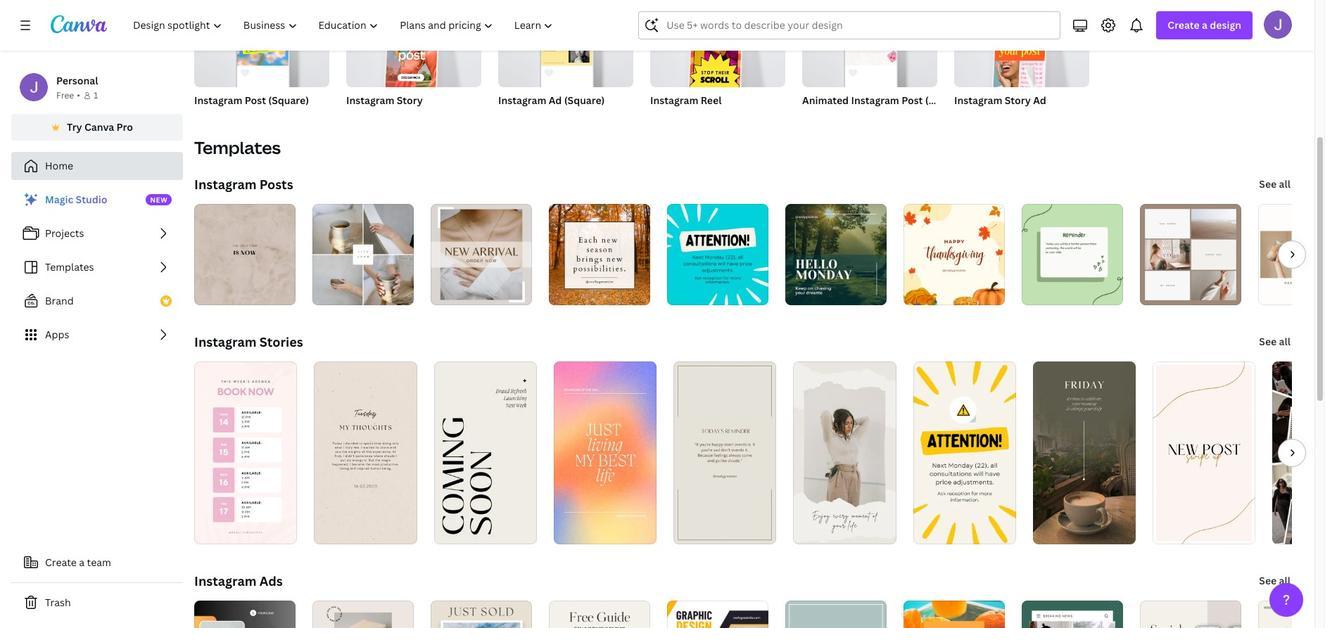 Task type: locate. For each thing, give the bounding box(es) containing it.
templates up instagram posts
[[194, 136, 281, 159]]

post
[[245, 94, 266, 107], [902, 94, 923, 107]]

create
[[1168, 18, 1200, 32], [45, 556, 77, 569]]

instagram posts link
[[194, 176, 293, 193]]

2 vertical spatial see all
[[1260, 574, 1291, 588]]

0 horizontal spatial story
[[397, 94, 423, 107]]

2 story from the left
[[1005, 94, 1031, 107]]

instagram for instagram story
[[346, 94, 394, 107]]

0 vertical spatial all
[[1279, 177, 1291, 191]]

create left team
[[45, 556, 77, 569]]

2 (square) from the left
[[564, 94, 605, 107]]

list
[[11, 186, 183, 349]]

2 group from the left
[[346, 0, 481, 96]]

1 see all link from the top
[[1258, 170, 1292, 199]]

all for instagram ads
[[1279, 574, 1291, 588]]

apps
[[45, 328, 69, 341]]

5 group from the left
[[802, 0, 938, 87]]

instagram for instagram stories
[[194, 334, 257, 351]]

a for design
[[1202, 18, 1208, 32]]

all for instagram posts
[[1279, 177, 1291, 191]]

3 (square) from the left
[[926, 94, 966, 107]]

1 vertical spatial all
[[1279, 335, 1291, 348]]

4 group from the left
[[650, 0, 786, 96]]

instagram inside 'group'
[[955, 94, 1003, 107]]

instagram reel group
[[650, 0, 786, 125]]

instagram ad (square) group
[[498, 0, 634, 125]]

group
[[194, 0, 329, 87], [346, 0, 481, 96], [498, 0, 634, 87], [650, 0, 786, 96], [802, 0, 938, 87], [955, 0, 1090, 96]]

2 vertical spatial see all link
[[1258, 567, 1292, 596]]

3 see all link from the top
[[1258, 567, 1292, 596]]

2 see from the top
[[1260, 335, 1277, 348]]

3 group from the left
[[498, 0, 634, 87]]

magic
[[45, 193, 73, 206]]

instagram stories
[[194, 334, 303, 351]]

trash
[[45, 596, 71, 610]]

story for instagram story ad
[[1005, 94, 1031, 107]]

create left design
[[1168, 18, 1200, 32]]

instagram stories link
[[194, 334, 303, 351]]

a inside dropdown button
[[1202, 18, 1208, 32]]

1 story from the left
[[397, 94, 423, 107]]

see all link for posts
[[1258, 170, 1292, 199]]

ads
[[260, 573, 283, 590]]

group for instagram story
[[346, 0, 481, 96]]

1 see all from the top
[[1260, 177, 1291, 191]]

free
[[56, 89, 74, 101]]

group for animated instagram post (square)
[[802, 0, 938, 87]]

a inside button
[[79, 556, 85, 569]]

3 all from the top
[[1279, 574, 1291, 588]]

free •
[[56, 89, 80, 101]]

0 horizontal spatial templates
[[45, 260, 94, 274]]

instagram story
[[346, 94, 423, 107]]

6 group from the left
[[955, 0, 1090, 96]]

list containing magic studio
[[11, 186, 183, 349]]

a for team
[[79, 556, 85, 569]]

see all for instagram posts
[[1260, 177, 1291, 191]]

a left team
[[79, 556, 85, 569]]

templates down projects
[[45, 260, 94, 274]]

a
[[1202, 18, 1208, 32], [79, 556, 85, 569]]

1 horizontal spatial story
[[1005, 94, 1031, 107]]

see for stories
[[1260, 335, 1277, 348]]

1 post from the left
[[245, 94, 266, 107]]

jacob simon image
[[1264, 11, 1292, 39]]

(square) for instagram post (square)
[[268, 94, 309, 107]]

see all
[[1260, 177, 1291, 191], [1260, 335, 1291, 348], [1260, 574, 1291, 588]]

0 vertical spatial see
[[1260, 177, 1277, 191]]

1 vertical spatial a
[[79, 556, 85, 569]]

0 vertical spatial create
[[1168, 18, 1200, 32]]

2 post from the left
[[902, 94, 923, 107]]

story for instagram story
[[397, 94, 423, 107]]

3 see from the top
[[1260, 574, 1277, 588]]

ad inside instagram ad (square) group
[[549, 94, 562, 107]]

1 group from the left
[[194, 0, 329, 87]]

templates
[[194, 136, 281, 159], [45, 260, 94, 274]]

studio
[[76, 193, 107, 206]]

a left design
[[1202, 18, 1208, 32]]

posts
[[260, 176, 293, 193]]

all
[[1279, 177, 1291, 191], [1279, 335, 1291, 348], [1279, 574, 1291, 588]]

see
[[1260, 177, 1277, 191], [1260, 335, 1277, 348], [1260, 574, 1277, 588]]

create inside dropdown button
[[1168, 18, 1200, 32]]

2 vertical spatial all
[[1279, 574, 1291, 588]]

trash link
[[11, 589, 183, 617]]

instagram ads link
[[194, 573, 283, 590]]

2 vertical spatial see
[[1260, 574, 1277, 588]]

1 vertical spatial see all
[[1260, 335, 1291, 348]]

1 all from the top
[[1279, 177, 1291, 191]]

team
[[87, 556, 111, 569]]

0 horizontal spatial ad
[[549, 94, 562, 107]]

story inside 'group'
[[1005, 94, 1031, 107]]

story
[[397, 94, 423, 107], [1005, 94, 1031, 107]]

projects
[[45, 227, 84, 240]]

(square)
[[268, 94, 309, 107], [564, 94, 605, 107], [926, 94, 966, 107]]

0 vertical spatial a
[[1202, 18, 1208, 32]]

create a team button
[[11, 549, 183, 577]]

2 see all link from the top
[[1258, 328, 1292, 356]]

1 horizontal spatial a
[[1202, 18, 1208, 32]]

1 horizontal spatial create
[[1168, 18, 1200, 32]]

0 horizontal spatial a
[[79, 556, 85, 569]]

templates link
[[11, 253, 183, 282]]

0 horizontal spatial (square)
[[268, 94, 309, 107]]

1 horizontal spatial ad
[[1033, 94, 1047, 107]]

2 horizontal spatial (square)
[[926, 94, 966, 107]]

apps link
[[11, 321, 183, 349]]

1 (square) from the left
[[268, 94, 309, 107]]

projects link
[[11, 220, 183, 248]]

create for create a design
[[1168, 18, 1200, 32]]

2 all from the top
[[1279, 335, 1291, 348]]

3 see all from the top
[[1260, 574, 1291, 588]]

create inside create a team button
[[45, 556, 77, 569]]

0 vertical spatial see all link
[[1258, 170, 1292, 199]]

create a design
[[1168, 18, 1242, 32]]

1 horizontal spatial post
[[902, 94, 923, 107]]

1 horizontal spatial (square)
[[564, 94, 605, 107]]

instagram for instagram posts
[[194, 176, 257, 193]]

0 vertical spatial see all
[[1260, 177, 1291, 191]]

2 ad from the left
[[1033, 94, 1047, 107]]

animated
[[802, 94, 849, 107]]

1 vertical spatial see
[[1260, 335, 1277, 348]]

post inside group
[[902, 94, 923, 107]]

canva
[[84, 120, 114, 134]]

group inside animated instagram post (square) group
[[802, 0, 938, 87]]

brand
[[45, 294, 74, 308]]

ad
[[549, 94, 562, 107], [1033, 94, 1047, 107]]

instagram story ad group
[[955, 0, 1090, 125]]

0 horizontal spatial post
[[245, 94, 266, 107]]

see all link
[[1258, 170, 1292, 199], [1258, 328, 1292, 356], [1258, 567, 1292, 596]]

try
[[67, 120, 82, 134]]

1 ad from the left
[[549, 94, 562, 107]]

post inside group
[[245, 94, 266, 107]]

0 horizontal spatial create
[[45, 556, 77, 569]]

create a team
[[45, 556, 111, 569]]

1 horizontal spatial templates
[[194, 136, 281, 159]]

instagram
[[194, 94, 242, 107], [346, 94, 394, 107], [498, 94, 547, 107], [650, 94, 699, 107], [851, 94, 900, 107], [955, 94, 1003, 107], [194, 176, 257, 193], [194, 334, 257, 351], [194, 573, 257, 590]]

1 vertical spatial see all link
[[1258, 328, 1292, 356]]

1 see from the top
[[1260, 177, 1277, 191]]

2 see all from the top
[[1260, 335, 1291, 348]]

1 vertical spatial create
[[45, 556, 77, 569]]

story inside group
[[397, 94, 423, 107]]

None search field
[[639, 11, 1061, 39]]



Task type: describe. For each thing, give the bounding box(es) containing it.
personal
[[56, 74, 98, 87]]

instagram for instagram story ad
[[955, 94, 1003, 107]]

group for instagram post (square)
[[194, 0, 329, 87]]

instagram story group
[[346, 0, 481, 125]]

see all link for ads
[[1258, 567, 1292, 596]]

home link
[[11, 152, 183, 180]]

all for instagram stories
[[1279, 335, 1291, 348]]

see all link for stories
[[1258, 328, 1292, 356]]

animated instagram post (square)
[[802, 94, 966, 107]]

group for instagram story ad
[[955, 0, 1090, 96]]

try canva pro button
[[11, 114, 183, 141]]

top level navigation element
[[124, 11, 566, 39]]

instagram posts
[[194, 176, 293, 193]]

animated instagram post (square) group
[[802, 0, 966, 125]]

•
[[77, 89, 80, 101]]

instagram for instagram ad (square)
[[498, 94, 547, 107]]

instagram for instagram post (square)
[[194, 94, 242, 107]]

0 vertical spatial templates
[[194, 136, 281, 159]]

instagram inside group
[[851, 94, 900, 107]]

see for posts
[[1260, 177, 1277, 191]]

create for create a team
[[45, 556, 77, 569]]

new
[[150, 195, 168, 205]]

design
[[1210, 18, 1242, 32]]

instagram ad (square)
[[498, 94, 605, 107]]

instagram reel
[[650, 94, 722, 107]]

group for instagram ad (square)
[[498, 0, 634, 87]]

brand link
[[11, 287, 183, 315]]

(square) inside group
[[926, 94, 966, 107]]

ad inside instagram story ad 'group'
[[1033, 94, 1047, 107]]

pro
[[117, 120, 133, 134]]

instagram story ad
[[955, 94, 1047, 107]]

stories
[[260, 334, 303, 351]]

1 vertical spatial templates
[[45, 260, 94, 274]]

see all for instagram ads
[[1260, 574, 1291, 588]]

group for instagram reel
[[650, 0, 786, 96]]

instagram post (square)
[[194, 94, 309, 107]]

home
[[45, 159, 73, 172]]

see for ads
[[1260, 574, 1277, 588]]

instagram post (square) group
[[194, 0, 329, 125]]

reel
[[701, 94, 722, 107]]

instagram for instagram reel
[[650, 94, 699, 107]]

instagram ads
[[194, 573, 283, 590]]

magic studio
[[45, 193, 107, 206]]

Search search field
[[667, 12, 1033, 39]]

see all for instagram stories
[[1260, 335, 1291, 348]]

create a design button
[[1157, 11, 1253, 39]]

(square) for instagram ad (square)
[[564, 94, 605, 107]]

instagram for instagram ads
[[194, 573, 257, 590]]

try canva pro
[[67, 120, 133, 134]]

1
[[94, 89, 98, 101]]



Task type: vqa. For each thing, say whether or not it's contained in the screenshot.
Page 1 / 1
no



